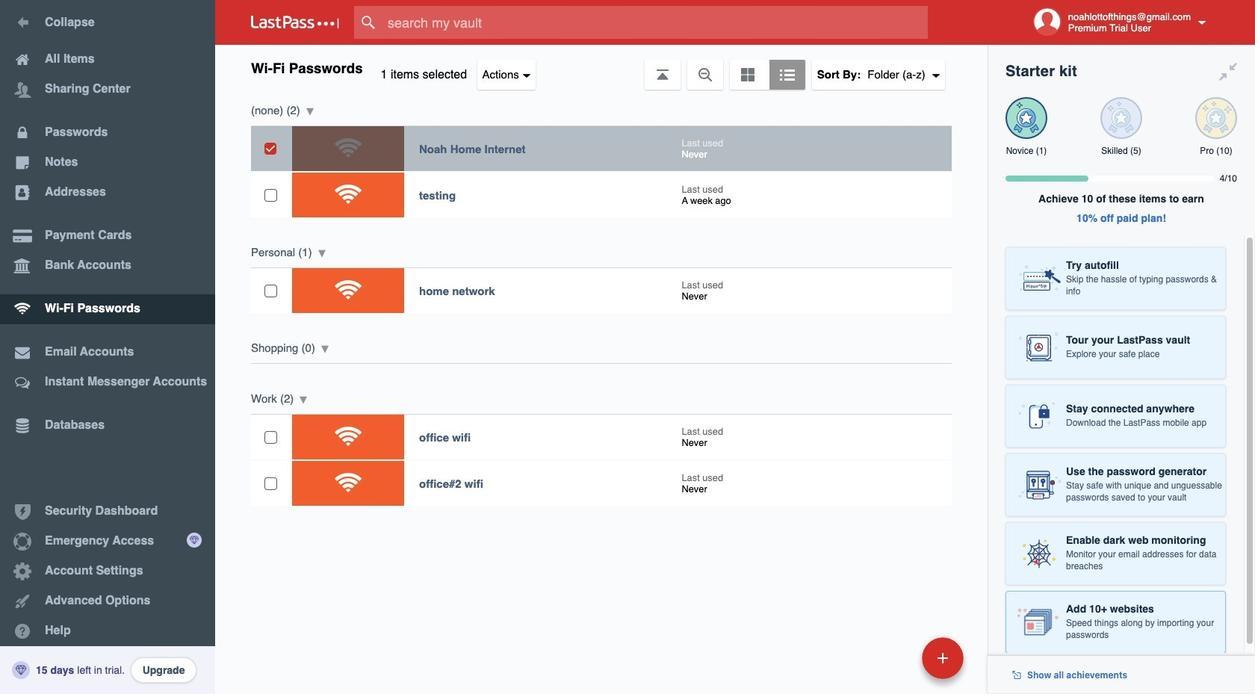 Task type: locate. For each thing, give the bounding box(es) containing it.
new item element
[[820, 637, 969, 679]]

vault options navigation
[[215, 45, 988, 90]]

main navigation navigation
[[0, 0, 215, 694]]

new item navigation
[[820, 633, 973, 694]]



Task type: describe. For each thing, give the bounding box(es) containing it.
search my vault text field
[[354, 6, 951, 39]]

lastpass image
[[251, 16, 339, 29]]

Search search field
[[354, 6, 951, 39]]



